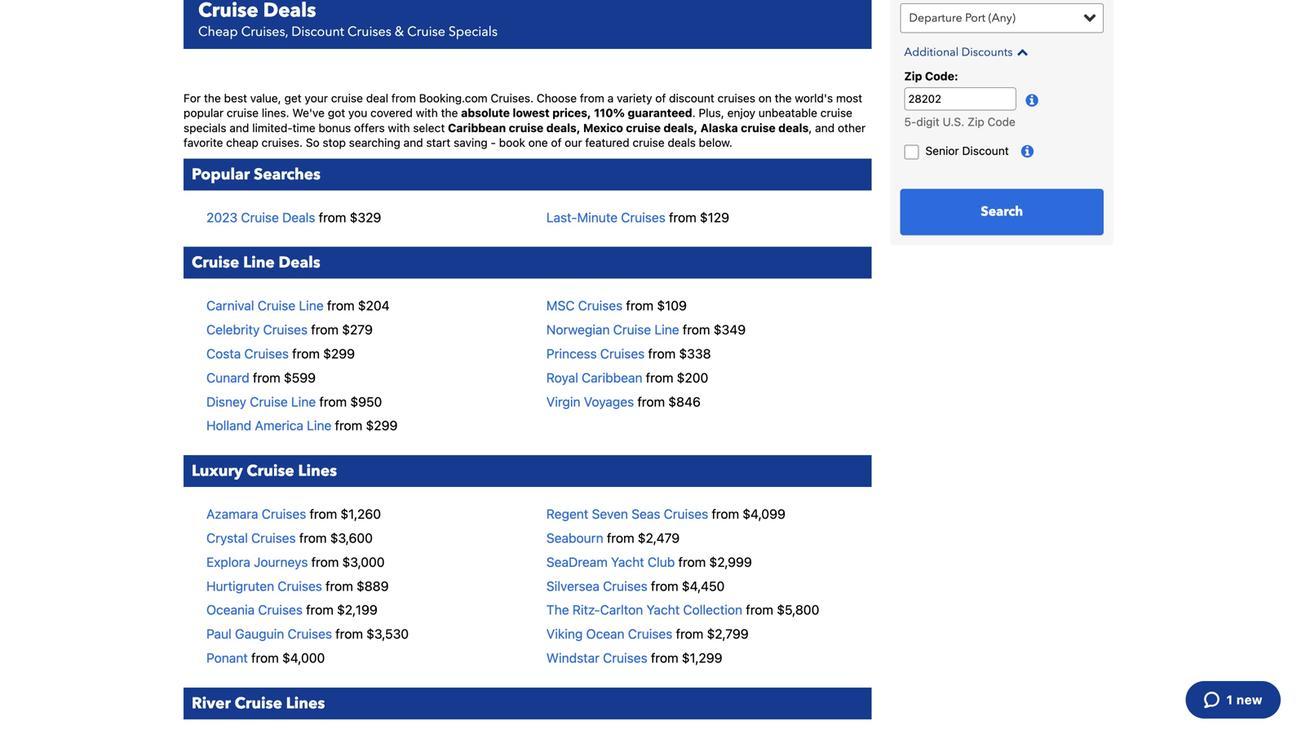 Task type: describe. For each thing, give the bounding box(es) containing it.
zip code:
[[904, 69, 958, 83]]

-
[[491, 136, 496, 149]]

from down 950
[[335, 418, 362, 433]]

cheap cruises, discount cruises & cruise specials
[[198, 23, 498, 41]]

any
[[992, 10, 1012, 26]]

royal caribbean from $ 200
[[546, 370, 708, 385]]

from up disney cruise line 'link'
[[253, 370, 280, 385]]

senior discount information image
[[1021, 144, 1039, 160]]

cruises up norwegian cruise line link
[[578, 298, 623, 313]]

cruise down best
[[227, 106, 259, 120]]

collection
[[683, 602, 742, 618]]

below.
[[699, 136, 733, 149]]

from down norwegian cruise line from $ 349
[[648, 346, 676, 361]]

seadream
[[546, 554, 608, 570]]

cruises.
[[491, 91, 534, 105]]

journeys
[[254, 554, 308, 570]]

virgin voyages link
[[546, 394, 634, 409]]

cruises up carlton
[[603, 578, 648, 594]]

cunard link
[[206, 370, 249, 385]]

guaranteed
[[628, 106, 692, 120]]

princess
[[546, 346, 597, 361]]

other
[[838, 121, 866, 135]]

from down the ritz-carlton yacht collection from $ 5,800
[[676, 626, 704, 642]]

cruise for river cruise lines
[[235, 693, 282, 714]]

stop
[[323, 136, 346, 149]]

carnival
[[206, 298, 254, 313]]

cheap
[[226, 136, 258, 149]]

explora journeys link
[[206, 554, 308, 570]]

msc cruises link
[[546, 298, 623, 313]]

cruises up paul gauguin cruises link
[[258, 602, 303, 618]]

Zip Code: text field
[[904, 87, 1016, 111]]

crystal
[[206, 530, 248, 546]]

with inside . plus, enjoy unbeatable cruise specials and limited-time bonus offers with select
[[388, 121, 410, 135]]

from up 2,199
[[326, 578, 353, 594]]

we've
[[292, 106, 325, 120]]

cruise for 2023 cruise deals from $ 329
[[241, 210, 279, 225]]

from down royal caribbean from $ 200
[[637, 394, 665, 409]]

&
[[395, 23, 404, 41]]

seabourn link
[[546, 530, 603, 546]]

departure
[[909, 10, 962, 26]]

one
[[528, 136, 548, 149]]

absolute lowest prices, 110% guaranteed
[[461, 106, 692, 120]]

windstar cruises from $ 1,299
[[546, 650, 722, 666]]

4,099
[[751, 506, 786, 522]]

1,299
[[690, 650, 722, 666]]

azamara cruises from $ 1,260
[[206, 506, 381, 522]]

from up covered
[[391, 91, 416, 105]]

from down regent seven seas cruises link
[[607, 530, 634, 546]]

discounts
[[962, 45, 1013, 60]]

seadream yacht club link
[[546, 554, 675, 570]]

4,000
[[290, 650, 325, 666]]

code
[[988, 115, 1016, 129]]

599
[[292, 370, 316, 385]]

. plus, enjoy unbeatable cruise specials and limited-time bonus offers with select
[[184, 106, 853, 135]]

from down carnival cruise line from $ 204
[[311, 322, 339, 337]]

from left the "129" on the top
[[669, 210, 697, 225]]

cruises up 4,000
[[288, 626, 332, 642]]

viking
[[546, 626, 583, 642]]

2,199
[[345, 602, 378, 618]]

1 vertical spatial discount
[[962, 144, 1009, 158]]

most
[[836, 91, 862, 105]]

349
[[722, 322, 746, 337]]

silversea cruises link
[[546, 578, 648, 594]]

azamara cruises link
[[206, 506, 306, 522]]

from left 950
[[319, 394, 347, 409]]

0 vertical spatial discount
[[291, 23, 344, 41]]

2 deals, from the left
[[664, 121, 698, 135]]

5-
[[904, 115, 916, 129]]

4,450
[[690, 578, 725, 594]]

cruises up the journeys
[[251, 530, 296, 546]]

our
[[565, 136, 582, 149]]

costa cruises link
[[206, 346, 289, 361]]

1 horizontal spatial 299
[[374, 418, 398, 433]]

world's
[[795, 91, 833, 105]]

resident discount information image
[[1026, 93, 1044, 109]]

200
[[685, 370, 708, 385]]

line inside cruise line deals link
[[243, 252, 275, 273]]

popular searches
[[192, 164, 321, 185]]

from left 200
[[646, 370, 673, 385]]

america
[[255, 418, 303, 433]]

846
[[676, 394, 701, 409]]

carnival cruise line from $ 204
[[206, 298, 390, 313]]

0 horizontal spatial zip
[[904, 69, 922, 83]]

favorite
[[184, 136, 223, 149]]

329
[[358, 210, 381, 225]]

departure port ( any )
[[909, 10, 1016, 26]]

line for carnival cruise line from $ 204
[[299, 298, 324, 313]]

seabourn
[[546, 530, 603, 546]]

voyages
[[584, 394, 634, 409]]

cruises
[[718, 91, 755, 105]]

cruise for luxury cruise lines
[[247, 461, 294, 482]]

from up 599
[[292, 346, 320, 361]]

ponant
[[206, 650, 248, 666]]

cruise inside , and other favorite cheap cruises. so stop searching and start saving - book one of our featured cruise deals below.
[[633, 136, 665, 149]]

from down 2,199
[[335, 626, 363, 642]]

mexico
[[583, 121, 623, 135]]

from up 338
[[683, 322, 710, 337]]

best
[[224, 91, 247, 105]]

cruises up "crystal cruises from $ 3,600" at the bottom left
[[262, 506, 306, 522]]

cruise line deals link
[[184, 247, 872, 279]]

last-
[[546, 210, 577, 225]]

viking ocean cruises from $ 2,799
[[546, 626, 749, 642]]

ocean
[[586, 626, 625, 642]]

senior
[[926, 144, 959, 158]]

2,999
[[717, 554, 752, 570]]

princess cruises from $ 338
[[546, 346, 711, 361]]

disney cruise line link
[[206, 394, 316, 409]]

a
[[608, 91, 614, 105]]

saving
[[454, 136, 488, 149]]

cruises left &
[[347, 23, 391, 41]]

0 vertical spatial yacht
[[611, 554, 644, 570]]

virgin
[[546, 394, 581, 409]]

river
[[192, 693, 231, 714]]

seven
[[592, 506, 628, 522]]

cruise for norwegian cruise line from $ 349
[[613, 322, 651, 337]]

from left a
[[580, 91, 604, 105]]

line for disney cruise line from $ 950
[[291, 394, 316, 409]]

1 horizontal spatial zip
[[968, 115, 985, 129]]

none search field containing search
[[890, 0, 1114, 245]]

digit
[[916, 115, 940, 129]]

1 horizontal spatial deals
[[778, 121, 809, 135]]

hurtigruten cruises from $ 889
[[206, 578, 389, 594]]



Task type: locate. For each thing, give the bounding box(es) containing it.
338
[[687, 346, 711, 361]]

$
[[350, 210, 358, 225], [700, 210, 708, 225], [358, 298, 366, 313], [657, 298, 665, 313], [342, 322, 350, 337], [714, 322, 722, 337], [323, 346, 331, 361], [679, 346, 687, 361], [284, 370, 292, 385], [677, 370, 685, 385], [350, 394, 358, 409], [668, 394, 676, 409], [366, 418, 374, 433], [341, 506, 349, 522], [743, 506, 751, 522], [330, 530, 338, 546], [638, 530, 646, 546], [342, 554, 350, 570], [709, 554, 717, 570], [357, 578, 365, 594], [682, 578, 690, 594], [337, 602, 345, 618], [777, 602, 785, 618], [366, 626, 374, 642], [707, 626, 715, 642], [282, 650, 290, 666], [682, 650, 690, 666]]

0 horizontal spatial with
[[388, 121, 410, 135]]

0 horizontal spatial 299
[[331, 346, 355, 361]]

last-minute cruises from $ 129
[[546, 210, 729, 225]]

cruise down 'enjoy' at right top
[[741, 121, 776, 135]]

oceania
[[206, 602, 255, 618]]

0 vertical spatial caribbean
[[448, 121, 506, 135]]

with inside for the best value, get your cruise deal from booking.com cruises. choose from a variety of discount cruises on the world's most popular cruise lines. we've got you covered with the
[[416, 106, 438, 120]]

of up "guaranteed"
[[655, 91, 666, 105]]

ponant link
[[206, 650, 248, 666]]

from down paul gauguin cruises link
[[251, 650, 279, 666]]

line up "carnival cruise line" 'link'
[[243, 252, 275, 273]]

110%
[[594, 106, 625, 120]]

1,260
[[349, 506, 381, 522]]

from up 4,450 at the bottom of the page
[[678, 554, 706, 570]]

cruise right &
[[407, 23, 445, 41]]

lines for river cruise lines
[[286, 693, 325, 714]]

279
[[350, 322, 373, 337]]

seabourn from $ 2,479
[[546, 530, 680, 546]]

u.s.
[[943, 115, 964, 129]]

1 horizontal spatial discount
[[962, 144, 1009, 158]]

the up popular
[[204, 91, 221, 105]]

royal caribbean link
[[546, 370, 642, 385]]

lines down 4,000
[[286, 693, 325, 714]]

from left 329
[[319, 210, 346, 225]]

deals for line
[[279, 252, 320, 273]]

norwegian cruise line from $ 349
[[546, 322, 746, 337]]

luxury cruise lines
[[192, 461, 337, 482]]

plus,
[[699, 106, 724, 120]]

1 vertical spatial 299
[[374, 418, 398, 433]]

and inside . plus, enjoy unbeatable cruise specials and limited-time bonus offers with select
[[230, 121, 249, 135]]

line for norwegian cruise line from $ 349
[[655, 322, 679, 337]]

start
[[426, 136, 451, 149]]

cruises down viking ocean cruises link
[[603, 650, 648, 666]]

oceania cruises link
[[206, 602, 303, 618]]

seadream yacht club from $ 2,999
[[546, 554, 752, 570]]

1 vertical spatial caribbean
[[582, 370, 642, 385]]

regent seven seas cruises link
[[546, 506, 708, 522]]

yacht
[[611, 554, 644, 570], [647, 602, 680, 618]]

cruises up royal caribbean from $ 200
[[600, 346, 645, 361]]

ponant from $ 4,000
[[206, 650, 325, 666]]

of inside for the best value, get your cruise deal from booking.com cruises. choose from a variety of discount cruises on the world's most popular cruise lines. we've got you covered with the
[[655, 91, 666, 105]]

1 vertical spatial deals
[[279, 252, 320, 273]]

0 vertical spatial deals
[[778, 121, 809, 135]]

popular
[[192, 164, 250, 185]]

of inside , and other favorite cheap cruises. so stop searching and start saving - book one of our featured cruise deals below.
[[551, 136, 562, 149]]

2,799
[[715, 626, 749, 642]]

the up unbeatable
[[775, 91, 792, 105]]

with down covered
[[388, 121, 410, 135]]

1 horizontal spatial caribbean
[[582, 370, 642, 385]]

deals
[[778, 121, 809, 135], [668, 136, 696, 149]]

caribbean up voyages
[[582, 370, 642, 385]]

of for discount
[[655, 91, 666, 105]]

lines down holland america line from $ 299
[[298, 461, 337, 482]]

109
[[665, 298, 687, 313]]

covered
[[370, 106, 413, 120]]

cruises down the ritz-carlton yacht collection link
[[628, 626, 673, 642]]

1 vertical spatial deals
[[668, 136, 696, 149]]

popular
[[184, 106, 224, 120]]

cruise up celebrity cruises from $ 279
[[258, 298, 296, 313]]

msc
[[546, 298, 575, 313]]

0 vertical spatial zip
[[904, 69, 922, 83]]

(
[[988, 10, 992, 26]]

cruises down explora journeys from $ 3,000
[[278, 578, 322, 594]]

2023 cruise deals from $ 329
[[206, 210, 381, 225]]

deals down the .
[[668, 136, 696, 149]]

0 horizontal spatial of
[[551, 136, 562, 149]]

value,
[[250, 91, 281, 105]]

lines.
[[262, 106, 289, 120]]

1 horizontal spatial and
[[403, 136, 423, 149]]

of left the our
[[551, 136, 562, 149]]

deal
[[366, 91, 388, 105]]

cruise inside . plus, enjoy unbeatable cruise specials and limited-time bonus offers with select
[[821, 106, 853, 120]]

crystal cruises from $ 3,600
[[206, 530, 373, 546]]

cruises up cunard from $ 599 on the left of page
[[244, 346, 289, 361]]

deals down unbeatable
[[778, 121, 809, 135]]

windstar cruises link
[[546, 650, 648, 666]]

from left 1,260
[[310, 506, 337, 522]]

0 horizontal spatial deals,
[[546, 121, 580, 135]]

from up explora journeys from $ 3,000
[[299, 530, 327, 546]]

0 vertical spatial with
[[416, 106, 438, 120]]

0 vertical spatial lines
[[298, 461, 337, 482]]

1 vertical spatial yacht
[[647, 602, 680, 618]]

1 deals, from the left
[[546, 121, 580, 135]]

line up celebrity cruises from $ 279
[[299, 298, 324, 313]]

from up norwegian cruise line from $ 349
[[626, 298, 654, 313]]

and
[[230, 121, 249, 135], [815, 121, 835, 135], [403, 136, 423, 149]]

caribbean
[[448, 121, 506, 135], [582, 370, 642, 385]]

0 horizontal spatial the
[[204, 91, 221, 105]]

deals
[[282, 210, 315, 225], [279, 252, 320, 273]]

cruise up holland america line link
[[250, 394, 288, 409]]

alaska
[[701, 121, 738, 135]]

with
[[416, 106, 438, 120], [388, 121, 410, 135]]

and up cheap
[[230, 121, 249, 135]]

cruise right the 2023
[[241, 210, 279, 225]]

cruise line deals
[[192, 252, 320, 273]]

1 horizontal spatial of
[[655, 91, 666, 105]]

deals inside , and other favorite cheap cruises. so stop searching and start saving - book one of our featured cruise deals below.
[[668, 136, 696, 149]]

caribbean cruise deals, mexico cruise deals, alaska cruise deals
[[448, 121, 809, 135]]

cruise for carnival cruise line from $ 204
[[258, 298, 296, 313]]

seas
[[632, 506, 660, 522]]

norwegian
[[546, 322, 610, 337]]

azamara
[[206, 506, 258, 522]]

from left 4,099
[[712, 506, 739, 522]]

and right ,
[[815, 121, 835, 135]]

299 down 279
[[331, 346, 355, 361]]

0 horizontal spatial caribbean
[[448, 121, 506, 135]]

carnival cruise line link
[[206, 298, 324, 313]]

the down booking.com
[[441, 106, 458, 120]]

cruise up "azamara cruises" 'link'
[[247, 461, 294, 482]]

1 vertical spatial zip
[[968, 115, 985, 129]]

from down the club
[[651, 578, 678, 594]]

1 horizontal spatial the
[[441, 106, 458, 120]]

cruise down lowest
[[509, 121, 544, 135]]

cruise
[[407, 23, 445, 41], [241, 210, 279, 225], [192, 252, 239, 273], [258, 298, 296, 313], [613, 322, 651, 337], [250, 394, 288, 409], [247, 461, 294, 482], [235, 693, 282, 714]]

1 vertical spatial lines
[[286, 693, 325, 714]]

1 horizontal spatial deals,
[[664, 121, 698, 135]]

deals, down the .
[[664, 121, 698, 135]]

disney cruise line from $ 950
[[206, 394, 382, 409]]

line down disney cruise line from $ 950
[[307, 418, 332, 433]]

cruise up princess cruises from $ 338
[[613, 322, 651, 337]]

cruises right minute
[[621, 210, 666, 225]]

cruise up the got
[[331, 91, 363, 105]]

lowest
[[513, 106, 550, 120]]

0 vertical spatial of
[[655, 91, 666, 105]]

celebrity
[[206, 322, 260, 337]]

with up select
[[416, 106, 438, 120]]

2,479
[[646, 530, 680, 546]]

2023 cruise deals link
[[206, 210, 315, 225]]

virgin voyages from $ 846
[[546, 394, 701, 409]]

line down 599
[[291, 394, 316, 409]]

specials
[[184, 121, 226, 135]]

cruise down 'caribbean cruise deals, mexico cruise deals, alaska cruise deals'
[[633, 136, 665, 149]]

from up paul gauguin cruises from $ 3,530
[[306, 602, 334, 618]]

got
[[328, 106, 345, 120]]

deals up carnival cruise line from $ 204
[[279, 252, 320, 273]]

for
[[184, 91, 201, 105]]

silversea cruises from $ 4,450
[[546, 578, 725, 594]]

1 horizontal spatial yacht
[[647, 602, 680, 618]]

you
[[348, 106, 367, 120]]

and down select
[[403, 136, 423, 149]]

yacht up silversea cruises from $ 4,450
[[611, 554, 644, 570]]

1 horizontal spatial with
[[416, 106, 438, 120]]

3,530
[[374, 626, 409, 642]]

the ritz-carlton yacht collection link
[[546, 602, 742, 618]]

search
[[981, 203, 1023, 221]]

2 horizontal spatial and
[[815, 121, 835, 135]]

crystal cruises link
[[206, 530, 296, 546]]

cruises.
[[262, 136, 303, 149]]

line for holland america line from $ 299
[[307, 418, 332, 433]]

paul gauguin cruises link
[[206, 626, 332, 642]]

discount
[[291, 23, 344, 41], [962, 144, 1009, 158]]

cruise down "guaranteed"
[[626, 121, 661, 135]]

so
[[306, 136, 320, 149]]

1 vertical spatial with
[[388, 121, 410, 135]]

deals down searches
[[282, 210, 315, 225]]

cruises up "costa cruises from $ 299"
[[263, 322, 308, 337]]

None search field
[[890, 0, 1114, 245]]

cruise for disney cruise line from $ 950
[[250, 394, 288, 409]]

discount right cruises,
[[291, 23, 344, 41]]

299 down 950
[[374, 418, 398, 433]]

2 horizontal spatial the
[[775, 91, 792, 105]]

get
[[284, 91, 302, 105]]

select
[[413, 121, 445, 135]]

cruise up carnival
[[192, 252, 239, 273]]

zip left code:
[[904, 69, 922, 83]]

lines for luxury cruise lines
[[298, 461, 337, 482]]

cruise down most
[[821, 106, 853, 120]]

0 horizontal spatial deals
[[668, 136, 696, 149]]

river cruise lines
[[192, 693, 325, 714]]

costa
[[206, 346, 241, 361]]

from up "hurtigruten cruises from $ 889" in the left bottom of the page
[[311, 554, 339, 570]]

bonus
[[319, 121, 351, 135]]

lines
[[298, 461, 337, 482], [286, 693, 325, 714]]

on
[[759, 91, 772, 105]]

cruises
[[347, 23, 391, 41], [621, 210, 666, 225], [578, 298, 623, 313], [263, 322, 308, 337], [244, 346, 289, 361], [600, 346, 645, 361], [262, 506, 306, 522], [664, 506, 708, 522], [251, 530, 296, 546], [278, 578, 322, 594], [603, 578, 648, 594], [258, 602, 303, 618], [288, 626, 332, 642], [628, 626, 673, 642], [603, 650, 648, 666]]

0 horizontal spatial yacht
[[611, 554, 644, 570]]

chevron up image
[[1013, 46, 1028, 58]]

port
[[965, 10, 986, 26]]

,
[[809, 121, 812, 135]]

from down viking ocean cruises from $ 2,799
[[651, 650, 678, 666]]

from up 279
[[327, 298, 355, 313]]

0 horizontal spatial and
[[230, 121, 249, 135]]

zip right u.s.
[[968, 115, 985, 129]]

yacht up viking ocean cruises from $ 2,799
[[647, 602, 680, 618]]

0 vertical spatial deals
[[282, 210, 315, 225]]

1 vertical spatial of
[[551, 136, 562, 149]]

204
[[366, 298, 390, 313]]

cruises up 2,479
[[664, 506, 708, 522]]

cheap
[[198, 23, 238, 41]]

the
[[546, 602, 569, 618]]

deals, down prices,
[[546, 121, 580, 135]]

0 vertical spatial 299
[[331, 346, 355, 361]]

last-minute cruises link
[[546, 210, 666, 225]]

0 horizontal spatial discount
[[291, 23, 344, 41]]

from up 2,799
[[746, 602, 773, 618]]

caribbean up saving
[[448, 121, 506, 135]]

discount down code
[[962, 144, 1009, 158]]

of for our
[[551, 136, 562, 149]]

cruise down ponant from $ 4,000
[[235, 693, 282, 714]]

line down 109
[[655, 322, 679, 337]]

deals for cruise
[[282, 210, 315, 225]]



Task type: vqa. For each thing, say whether or not it's contained in the screenshot.


